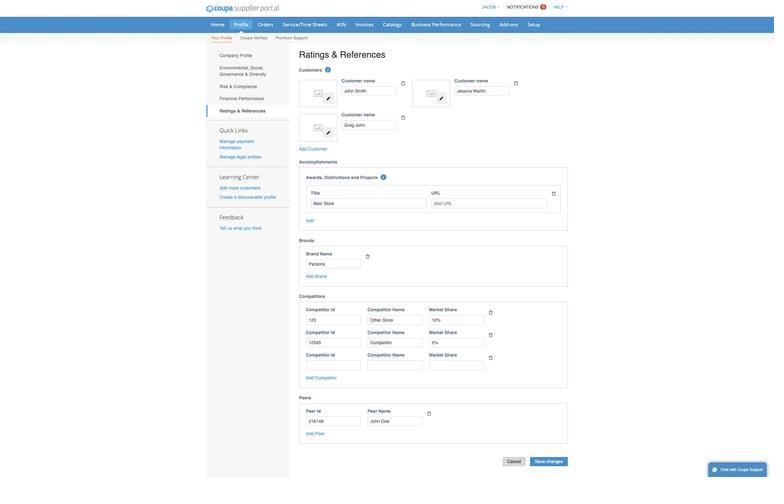 Task type: vqa. For each thing, say whether or not it's contained in the screenshot.
Financial
yes



Task type: describe. For each thing, give the bounding box(es) containing it.
competitor id for first competitor name text field from the bottom of the page
[[306, 353, 335, 358]]

competitor name for first competitor name text field from the bottom of the page
[[368, 353, 405, 358]]

manage payment information
[[220, 139, 254, 150]]

create a discoverable profile link
[[220, 195, 276, 200]]

competitor id for competitor name text box
[[306, 308, 335, 313]]

changes
[[547, 460, 564, 465]]

service/time sheets
[[283, 21, 328, 28]]

share for market share text box corresponding to second competitor name text field from the bottom
[[445, 330, 457, 336]]

add-ons
[[500, 21, 518, 28]]

name for brand name text box
[[320, 252, 332, 257]]

setup
[[528, 21, 541, 28]]

quick links
[[220, 127, 248, 134]]

business performance
[[412, 21, 461, 28]]

add competitor button
[[306, 375, 337, 382]]

add more customers
[[220, 186, 261, 191]]

competitor for competitor name text box
[[368, 308, 392, 313]]

ratings & references link
[[206, 105, 290, 117]]

sheets
[[313, 21, 328, 28]]

competitor for first competitor name text field from the bottom of the page
[[368, 353, 392, 358]]

governance
[[220, 72, 244, 77]]

save changes button
[[531, 458, 568, 467]]

business performance link
[[408, 20, 466, 29]]

0 vertical spatial ratings & references
[[299, 50, 386, 60]]

Peer Id text field
[[306, 417, 361, 427]]

competitor id text field for first competitor name text field from the bottom of the page
[[306, 361, 361, 371]]

competitor id text field for competitor name text box
[[306, 316, 361, 325]]

cancel
[[508, 460, 521, 465]]

orders link
[[254, 20, 278, 29]]

market for market share text box related to first competitor name text field from the bottom of the page
[[429, 353, 444, 358]]

orders
[[258, 21, 274, 28]]

market share for market share text box corresponding to second competitor name text field from the bottom
[[429, 330, 457, 336]]

competitors
[[299, 294, 325, 299]]

add button
[[306, 218, 314, 224]]

risk
[[220, 84, 228, 89]]

& inside risk & compliance 'link'
[[230, 84, 233, 89]]

0 vertical spatial ratings
[[299, 50, 329, 60]]

market share text field for second competitor name text field from the bottom
[[429, 338, 484, 348]]

coupa verified
[[241, 36, 268, 40]]

name for second competitor name text field from the bottom
[[393, 330, 405, 336]]

learning center
[[220, 173, 260, 181]]

id for peer id text field
[[317, 409, 321, 414]]

what
[[234, 226, 243, 231]]

distinctions
[[325, 175, 350, 180]]

discoverable
[[238, 195, 263, 200]]

environmental, social, governance & diversity
[[220, 65, 266, 77]]

invoices link
[[352, 20, 378, 29]]

profile link
[[230, 20, 253, 29]]

awards, distinctions and projects
[[306, 175, 378, 180]]

invoices
[[356, 21, 374, 28]]

entities
[[248, 155, 262, 160]]

learning
[[220, 173, 241, 181]]

add customer
[[299, 147, 328, 152]]

brands
[[299, 238, 315, 243]]

service/time
[[283, 21, 311, 28]]

name for competitor name text box
[[393, 308, 405, 313]]

add for add competitor
[[306, 376, 314, 381]]

navigation containing notifications 0
[[480, 1, 568, 13]]

url
[[432, 191, 441, 196]]

risk & compliance link
[[206, 80, 290, 93]]

Competitor Id text field
[[306, 338, 361, 348]]

catalogs
[[383, 21, 402, 28]]

cancel link
[[503, 458, 526, 467]]

manage legal entities
[[220, 155, 262, 160]]

0 horizontal spatial references
[[242, 109, 266, 114]]

premium support
[[276, 36, 308, 40]]

help link
[[551, 5, 568, 10]]

with
[[730, 468, 737, 473]]

URL text field
[[432, 199, 548, 209]]

asn link
[[333, 20, 350, 29]]

add peer button
[[306, 431, 325, 438]]

competitor for competitor id text field
[[306, 330, 330, 336]]

environmental,
[[220, 65, 249, 70]]

performance for financial performance
[[239, 96, 264, 101]]

id for competitor id text field
[[331, 330, 335, 336]]

0 vertical spatial brand
[[306, 252, 319, 257]]

0 horizontal spatial ratings
[[220, 109, 236, 114]]

support inside button
[[750, 468, 764, 473]]

& inside environmental, social, governance & diversity
[[245, 72, 248, 77]]

chat
[[721, 468, 729, 473]]

manage for manage legal entities
[[220, 155, 236, 160]]

0 vertical spatial support
[[293, 36, 308, 40]]

and
[[351, 175, 359, 180]]

market for market share text field
[[429, 308, 444, 313]]

quick
[[220, 127, 234, 134]]

feedback
[[220, 214, 243, 221]]

Competitor Name text field
[[368, 316, 423, 325]]

profile for your profile
[[221, 36, 232, 40]]

add-
[[500, 21, 510, 28]]

create a discoverable profile
[[220, 195, 276, 200]]

id for competitor name text box competitor id text box
[[331, 308, 335, 313]]

information
[[220, 145, 242, 150]]

awards,
[[306, 175, 323, 180]]

competitor for second competitor name text field from the bottom
[[368, 330, 392, 336]]

center
[[243, 173, 260, 181]]

add customer button
[[299, 146, 328, 152]]

premium support link
[[276, 34, 308, 43]]

manage legal entities link
[[220, 155, 262, 160]]

peer inside button
[[315, 432, 325, 437]]

peer id
[[306, 409, 321, 414]]

competitor name for competitor name text box
[[368, 308, 405, 313]]

& inside ratings & references link
[[237, 109, 240, 114]]

social,
[[251, 65, 264, 70]]

performance for business performance
[[433, 21, 461, 28]]

business
[[412, 21, 431, 28]]

peers
[[299, 396, 311, 401]]

company
[[220, 53, 239, 58]]

competitor id for second competitor name text field from the bottom
[[306, 330, 335, 336]]

save
[[535, 460, 545, 465]]

your
[[211, 36, 219, 40]]

manage for manage payment information
[[220, 139, 236, 144]]

company profile link
[[206, 50, 290, 62]]

a
[[234, 195, 237, 200]]



Task type: locate. For each thing, give the bounding box(es) containing it.
competitor id text field up add competitor
[[306, 361, 361, 371]]

3 competitor id from the top
[[306, 353, 335, 358]]

competitor id down competitor id text field
[[306, 353, 335, 358]]

projects
[[360, 175, 378, 180]]

jacob link
[[480, 5, 500, 10]]

add brand button
[[306, 274, 327, 280]]

profile up environmental, social, governance & diversity "link"
[[240, 53, 253, 58]]

customers
[[299, 67, 322, 73]]

1 vertical spatial performance
[[239, 96, 264, 101]]

additional information image
[[381, 175, 387, 180]]

jacob
[[482, 5, 496, 10]]

Customer name text field
[[342, 86, 397, 96], [455, 86, 510, 96], [342, 120, 397, 130]]

references
[[340, 50, 386, 60], [242, 109, 266, 114]]

0 vertical spatial competitor name
[[368, 308, 405, 313]]

0 vertical spatial competitor name text field
[[368, 338, 423, 348]]

tell
[[220, 226, 226, 231]]

& down the asn link
[[332, 50, 338, 60]]

your profile
[[211, 36, 232, 40]]

title
[[311, 191, 320, 196]]

1 competitor name from the top
[[368, 308, 405, 313]]

1 vertical spatial coupa
[[738, 468, 749, 473]]

2 competitor name text field from the top
[[368, 361, 423, 371]]

2 market from the top
[[429, 330, 444, 336]]

add up brands
[[306, 218, 314, 223]]

competitor for competitor id text box associated with first competitor name text field from the bottom of the page
[[306, 353, 330, 358]]

2 vertical spatial competitor name
[[368, 353, 405, 358]]

support right with
[[750, 468, 764, 473]]

2 share from the top
[[445, 330, 457, 336]]

us
[[228, 226, 232, 231]]

performance right business
[[433, 21, 461, 28]]

1 horizontal spatial support
[[750, 468, 764, 473]]

service/time sheets link
[[279, 20, 332, 29]]

1 vertical spatial brand
[[315, 274, 327, 279]]

Title text field
[[311, 199, 427, 209]]

name
[[364, 78, 375, 83], [477, 78, 488, 83], [364, 113, 375, 118]]

add for add more customers
[[220, 186, 228, 191]]

Market Share text field
[[429, 338, 484, 348], [429, 361, 484, 371]]

3 share from the top
[[445, 353, 457, 358]]

1 market share from the top
[[429, 308, 457, 313]]

setup link
[[524, 20, 545, 29]]

& left diversity
[[245, 72, 248, 77]]

financial performance
[[220, 96, 264, 101]]

financial
[[220, 96, 237, 101]]

support
[[293, 36, 308, 40], [750, 468, 764, 473]]

0 vertical spatial competitor id text field
[[306, 316, 361, 325]]

Competitor Name text field
[[368, 338, 423, 348], [368, 361, 423, 371]]

coupa inside button
[[738, 468, 749, 473]]

profile right the your
[[221, 36, 232, 40]]

ratings & references up additional information image
[[299, 50, 386, 60]]

3 market share from the top
[[429, 353, 457, 358]]

1 share from the top
[[445, 308, 457, 313]]

peer down peers
[[306, 409, 316, 414]]

market
[[429, 308, 444, 313], [429, 330, 444, 336], [429, 353, 444, 358]]

1 vertical spatial market share text field
[[429, 361, 484, 371]]

you
[[244, 226, 251, 231]]

0 vertical spatial performance
[[433, 21, 461, 28]]

peer down peer id text field
[[315, 432, 325, 437]]

name for peer name text box
[[379, 409, 391, 414]]

performance
[[433, 21, 461, 28], [239, 96, 264, 101]]

peer name
[[368, 409, 391, 414]]

help
[[554, 5, 564, 10]]

references down financial performance link
[[242, 109, 266, 114]]

& down financial performance
[[237, 109, 240, 114]]

logo image
[[303, 83, 334, 104], [416, 83, 447, 104], [303, 117, 334, 138]]

think
[[253, 226, 262, 231]]

ratings & references down financial performance
[[220, 109, 266, 114]]

coupa left the verified
[[241, 36, 253, 40]]

0 vertical spatial share
[[445, 308, 457, 313]]

ons
[[510, 21, 518, 28]]

3 market from the top
[[429, 353, 444, 358]]

profile down coupa supplier portal "image"
[[234, 21, 249, 28]]

peer up peer name text box
[[368, 409, 377, 414]]

navigation
[[480, 1, 568, 13]]

Competitor Id text field
[[306, 316, 361, 325], [306, 361, 361, 371]]

name
[[320, 252, 332, 257], [393, 308, 405, 313], [393, 330, 405, 336], [393, 353, 405, 358], [379, 409, 391, 414]]

catalogs link
[[379, 20, 406, 29]]

peer for peer id
[[306, 409, 316, 414]]

1 horizontal spatial ratings
[[299, 50, 329, 60]]

company profile
[[220, 53, 253, 58]]

2 vertical spatial competitor id
[[306, 353, 335, 358]]

1 horizontal spatial references
[[340, 50, 386, 60]]

2 competitor id text field from the top
[[306, 361, 361, 371]]

sourcing
[[471, 21, 490, 28]]

0 vertical spatial references
[[340, 50, 386, 60]]

2 competitor id from the top
[[306, 330, 335, 336]]

add peer
[[306, 432, 325, 437]]

1 vertical spatial manage
[[220, 155, 236, 160]]

1 vertical spatial support
[[750, 468, 764, 473]]

0 vertical spatial profile
[[234, 21, 249, 28]]

more
[[229, 186, 239, 191]]

Brand Name text field
[[306, 260, 361, 269]]

add up accomplishments
[[299, 147, 307, 152]]

1 vertical spatial market
[[429, 330, 444, 336]]

2 competitor name from the top
[[368, 330, 405, 336]]

competitor for competitor name text box competitor id text box
[[306, 308, 330, 313]]

Market Share text field
[[429, 316, 484, 325]]

additional information image
[[325, 67, 331, 73]]

peer for peer name
[[368, 409, 377, 414]]

accomplishments
[[299, 160, 338, 165]]

2 manage from the top
[[220, 155, 236, 160]]

manage up the "information"
[[220, 139, 236, 144]]

compliance
[[234, 84, 257, 89]]

add for add brand
[[306, 274, 314, 279]]

1 vertical spatial competitor name text field
[[368, 361, 423, 371]]

create
[[220, 195, 233, 200]]

&
[[332, 50, 338, 60], [245, 72, 248, 77], [230, 84, 233, 89], [237, 109, 240, 114]]

1 vertical spatial competitor name
[[368, 330, 405, 336]]

Peer Name text field
[[368, 417, 423, 427]]

2 vertical spatial market
[[429, 353, 444, 358]]

0 vertical spatial market
[[429, 308, 444, 313]]

1 vertical spatial references
[[242, 109, 266, 114]]

1 competitor name text field from the top
[[368, 338, 423, 348]]

add competitor
[[306, 376, 337, 381]]

customers
[[240, 186, 261, 191]]

1 horizontal spatial ratings & references
[[299, 50, 386, 60]]

support down the service/time
[[293, 36, 308, 40]]

0 vertical spatial competitor id
[[306, 308, 335, 313]]

2 vertical spatial profile
[[240, 53, 253, 58]]

legal
[[237, 155, 246, 160]]

notifications
[[507, 5, 539, 10]]

coupa verified link
[[240, 34, 268, 43]]

market share for market share text box related to first competitor name text field from the bottom of the page
[[429, 353, 457, 358]]

market share for market share text field
[[429, 308, 457, 313]]

0 vertical spatial market share
[[429, 308, 457, 313]]

ratings up "customers"
[[299, 50, 329, 60]]

customer inside 'button'
[[308, 147, 328, 152]]

market for market share text box corresponding to second competitor name text field from the bottom
[[429, 330, 444, 336]]

profile
[[234, 21, 249, 28], [221, 36, 232, 40], [240, 53, 253, 58]]

financial performance link
[[206, 93, 290, 105]]

competitor name for second competitor name text field from the bottom
[[368, 330, 405, 336]]

manage
[[220, 139, 236, 144], [220, 155, 236, 160]]

share
[[445, 308, 457, 313], [445, 330, 457, 336], [445, 353, 457, 358]]

ratings
[[299, 50, 329, 60], [220, 109, 236, 114]]

1 vertical spatial share
[[445, 330, 457, 336]]

brand inside add brand button
[[315, 274, 327, 279]]

add inside 'button'
[[299, 147, 307, 152]]

0 horizontal spatial ratings & references
[[220, 109, 266, 114]]

manage inside manage payment information
[[220, 139, 236, 144]]

& right risk
[[230, 84, 233, 89]]

2 market share from the top
[[429, 330, 457, 336]]

1 manage from the top
[[220, 139, 236, 144]]

save changes
[[535, 460, 564, 465]]

profile
[[264, 195, 276, 200]]

chat with coupa support
[[721, 468, 764, 473]]

notifications 0
[[507, 4, 545, 10]]

home
[[211, 21, 225, 28]]

add for add customer
[[299, 147, 307, 152]]

0 horizontal spatial support
[[293, 36, 308, 40]]

add up peers
[[306, 376, 314, 381]]

brand
[[306, 252, 319, 257], [315, 274, 327, 279]]

coupa right with
[[738, 468, 749, 473]]

ratings & references
[[299, 50, 386, 60], [220, 109, 266, 114]]

1 market from the top
[[429, 308, 444, 313]]

1 vertical spatial ratings & references
[[220, 109, 266, 114]]

your profile link
[[211, 34, 233, 43]]

1 vertical spatial market share
[[429, 330, 457, 336]]

0 horizontal spatial performance
[[239, 96, 264, 101]]

2 vertical spatial share
[[445, 353, 457, 358]]

performance up ratings & references link
[[239, 96, 264, 101]]

competitor id text field up competitor id text field
[[306, 316, 361, 325]]

0 vertical spatial manage
[[220, 139, 236, 144]]

references down invoices
[[340, 50, 386, 60]]

competitor inside button
[[315, 376, 337, 381]]

1 market share text field from the top
[[429, 338, 484, 348]]

manage payment information link
[[220, 139, 254, 150]]

add inside button
[[306, 376, 314, 381]]

add-ons link
[[496, 20, 522, 29]]

name for first competitor name text field from the bottom of the page
[[393, 353, 405, 358]]

1 vertical spatial ratings
[[220, 109, 236, 114]]

0
[[543, 4, 545, 9]]

add
[[299, 147, 307, 152], [220, 186, 228, 191], [306, 218, 314, 223], [306, 274, 314, 279], [306, 376, 314, 381], [306, 432, 314, 437]]

market share text field for first competitor name text field from the bottom of the page
[[429, 361, 484, 371]]

customer name
[[342, 78, 375, 83], [455, 78, 488, 83], [342, 113, 375, 118]]

0 vertical spatial coupa
[[241, 36, 253, 40]]

add up "competitors"
[[306, 274, 314, 279]]

sourcing link
[[467, 20, 494, 29]]

3 competitor name from the top
[[368, 353, 405, 358]]

id for competitor id text box associated with first competitor name text field from the bottom of the page
[[331, 353, 335, 358]]

1 competitor id from the top
[[306, 308, 335, 313]]

diversity
[[249, 72, 266, 77]]

0 vertical spatial market share text field
[[429, 338, 484, 348]]

1 horizontal spatial coupa
[[738, 468, 749, 473]]

coupa supplier portal image
[[202, 1, 283, 17]]

add for add peer
[[306, 432, 314, 437]]

brand name
[[306, 252, 332, 257]]

share for market share text field
[[445, 308, 457, 313]]

risk & compliance
[[220, 84, 257, 89]]

1 vertical spatial competitor id text field
[[306, 361, 361, 371]]

add for add
[[306, 218, 314, 223]]

tell us what you think button
[[220, 225, 262, 232]]

1 horizontal spatial performance
[[433, 21, 461, 28]]

brand down brand name text box
[[315, 274, 327, 279]]

links
[[235, 127, 248, 134]]

1 vertical spatial competitor id
[[306, 330, 335, 336]]

customer
[[342, 78, 363, 83], [455, 78, 476, 83], [342, 113, 363, 118], [308, 147, 328, 152]]

1 vertical spatial profile
[[221, 36, 232, 40]]

premium
[[276, 36, 292, 40]]

asn
[[337, 21, 346, 28]]

id
[[331, 308, 335, 313], [331, 330, 335, 336], [331, 353, 335, 358], [317, 409, 321, 414]]

ratings down financial
[[220, 109, 236, 114]]

competitor id down "competitors"
[[306, 308, 335, 313]]

1 competitor id text field from the top
[[306, 316, 361, 325]]

profile for company profile
[[240, 53, 253, 58]]

2 vertical spatial market share
[[429, 353, 457, 358]]

change image image
[[326, 96, 331, 101], [439, 96, 444, 101], [326, 131, 331, 135]]

share for market share text box related to first competitor name text field from the bottom of the page
[[445, 353, 457, 358]]

verified
[[254, 36, 268, 40]]

0 horizontal spatial coupa
[[241, 36, 253, 40]]

add down peer id
[[306, 432, 314, 437]]

2 market share text field from the top
[[429, 361, 484, 371]]

environmental, social, governance & diversity link
[[206, 62, 290, 80]]

add up create
[[220, 186, 228, 191]]

brand down brands
[[306, 252, 319, 257]]

competitor id up competitor id text field
[[306, 330, 335, 336]]

manage down the "information"
[[220, 155, 236, 160]]

add brand
[[306, 274, 327, 279]]



